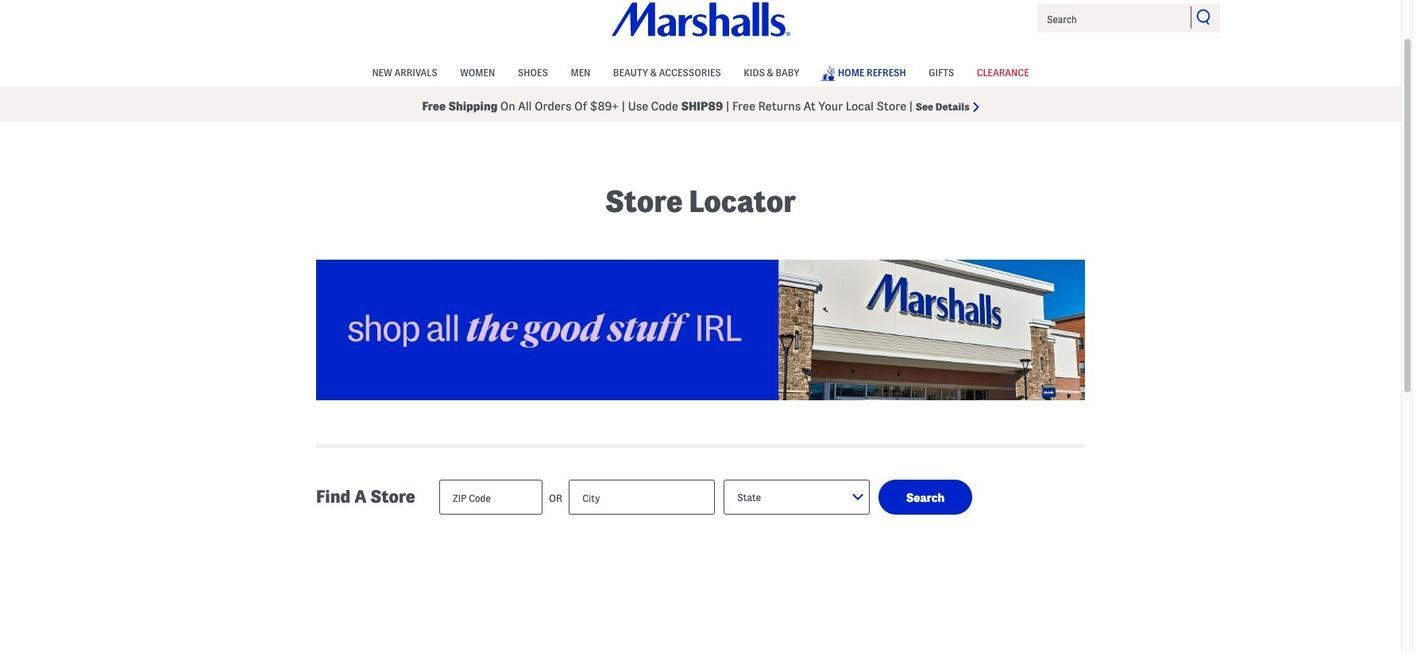Task type: describe. For each thing, give the bounding box(es) containing it.
wrap up now-trending styles image
[[316, 260, 1085, 400]]

site search search field
[[1036, 2, 1222, 34]]

down image
[[853, 495, 872, 504]]

marshalls home image
[[611, 2, 790, 37]]



Task type: locate. For each thing, give the bounding box(es) containing it.
marquee
[[0, 91, 1402, 122]]

banner
[[0, 0, 1402, 122]]

ZIP Code telephone field
[[439, 480, 543, 515]]

main content
[[308, 168, 1093, 652]]

Search text field
[[1036, 2, 1222, 34]]

menu bar
[[192, 58, 1209, 87]]

City text field
[[569, 480, 715, 515]]

None submit
[[1197, 9, 1213, 25], [879, 480, 973, 515], [1197, 9, 1213, 25], [879, 480, 973, 515]]



Task type: vqa. For each thing, say whether or not it's contained in the screenshot.
platform in the BETSEY JOHNSON Tiky Leather Platform Heel Sandals
no



